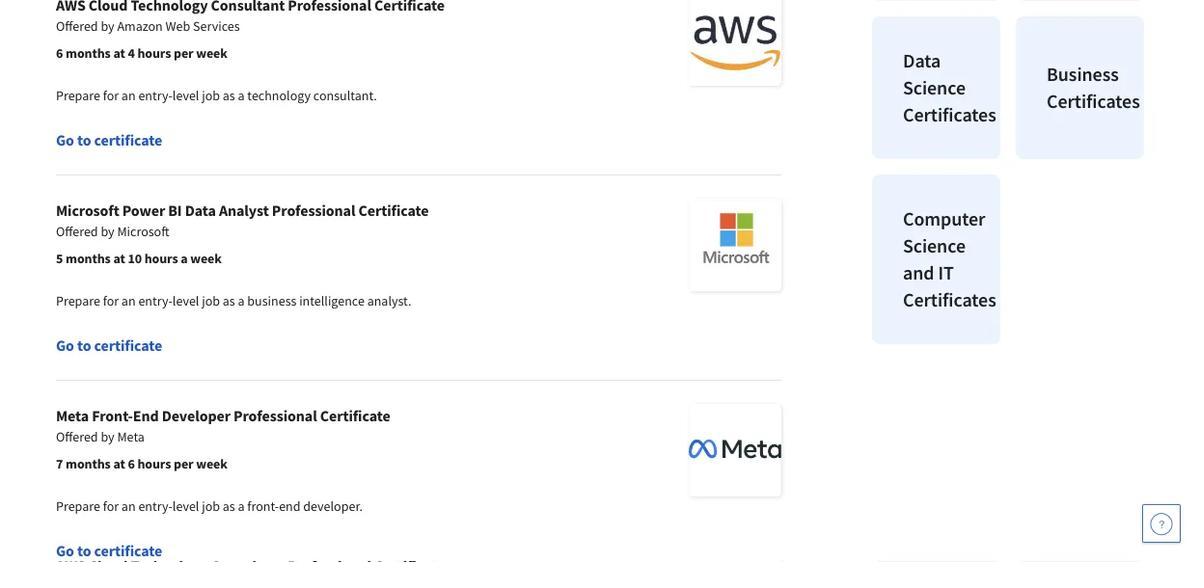 Task type: vqa. For each thing, say whether or not it's contained in the screenshot.
bottommost Project
no



Task type: describe. For each thing, give the bounding box(es) containing it.
to for meta front-end developer professional certificate
[[77, 542, 91, 561]]

web
[[166, 17, 190, 35]]

0 horizontal spatial meta
[[56, 406, 89, 426]]

certificate for microsoft power bi data analyst professional certificate
[[94, 336, 162, 355]]

1 go from the top
[[56, 130, 74, 150]]

business
[[247, 292, 297, 310]]

meta image
[[689, 404, 782, 497]]

power
[[122, 201, 165, 220]]

10
[[128, 250, 142, 267]]

5
[[56, 250, 63, 267]]

prepare for an entry-level job as a business intelligence analyst.
[[56, 292, 412, 310]]

prepare for an entry-level job as a technology consultant.
[[56, 87, 377, 104]]

go for meta front-end developer professional certificate
[[56, 542, 74, 561]]

computer science and it certificates
[[904, 207, 997, 312]]

entry- for bi
[[138, 292, 173, 310]]

prepare for meta
[[56, 498, 100, 515]]

bi
[[168, 201, 182, 220]]

microsoft power bi data analyst professional certificate offered by microsoft 5 months at 10 hours a week
[[56, 201, 429, 267]]

developer
[[162, 406, 231, 426]]

1 certificate from the top
[[94, 130, 162, 150]]

front-
[[247, 498, 279, 515]]

data science certificates link
[[873, 16, 1001, 159]]

2 list item from the left
[[1009, 0, 1153, 9]]

offered inside 'meta front-end developer professional certificate offered by meta 7 months at 6 hours per week'
[[56, 429, 98, 446]]

amazon
[[117, 17, 163, 35]]

per inside offered by amazon web services 6 months at 4 hours per week
[[174, 44, 194, 62]]

entry- for amazon
[[138, 87, 173, 104]]

it
[[939, 261, 954, 285]]

offered by amazon web services 6 months at 4 hours per week
[[56, 17, 240, 62]]

science for certificates
[[904, 76, 966, 100]]

a for analyst
[[238, 292, 245, 310]]

help center image
[[1151, 513, 1174, 536]]

hours inside 'meta front-end developer professional certificate offered by meta 7 months at 6 hours per week'
[[137, 456, 171, 473]]

job for data
[[202, 292, 220, 310]]

list containing data science certificates
[[865, 0, 1153, 352]]

1 go to certificate from the top
[[56, 130, 162, 150]]

a inside microsoft power bi data analyst professional certificate offered by microsoft 5 months at 10 hours a week
[[181, 250, 188, 267]]

an for power
[[122, 292, 136, 310]]

offered inside microsoft power bi data analyst professional certificate offered by microsoft 5 months at 10 hours a week
[[56, 223, 98, 240]]

at inside microsoft power bi data analyst professional certificate offered by microsoft 5 months at 10 hours a week
[[113, 250, 125, 267]]

job for web
[[202, 87, 220, 104]]

level for data
[[173, 292, 199, 310]]

services
[[193, 17, 240, 35]]

6 inside 'meta front-end developer professional certificate offered by meta 7 months at 6 hours per week'
[[128, 456, 135, 473]]

level for web
[[173, 87, 199, 104]]

computer
[[904, 207, 986, 231]]

an for front-
[[122, 498, 136, 515]]

prepare for an entry-level job as a front-end developer.
[[56, 498, 363, 515]]

and
[[904, 261, 935, 285]]

an for by
[[122, 87, 136, 104]]

go to certificate for microsoft power bi data analyst professional certificate
[[56, 336, 162, 355]]

certificate for meta front-end developer professional certificate
[[94, 542, 162, 561]]

as for analyst
[[223, 292, 235, 310]]

by inside microsoft power bi data analyst professional certificate offered by microsoft 5 months at 10 hours a week
[[101, 223, 115, 240]]

months inside microsoft power bi data analyst professional certificate offered by microsoft 5 months at 10 hours a week
[[66, 250, 111, 267]]

as for services
[[223, 87, 235, 104]]

certificate inside microsoft power bi data analyst professional certificate offered by microsoft 5 months at 10 hours a week
[[359, 201, 429, 220]]

week inside offered by amazon web services 6 months at 4 hours per week
[[196, 44, 228, 62]]

professional inside microsoft power bi data analyst professional certificate offered by microsoft 5 months at 10 hours a week
[[272, 201, 356, 220]]

at inside offered by amazon web services 6 months at 4 hours per week
[[113, 44, 125, 62]]

1 list item from the left
[[865, 0, 1009, 9]]

consultant.
[[314, 87, 377, 104]]



Task type: locate. For each thing, give the bounding box(es) containing it.
0 horizontal spatial data
[[185, 201, 216, 220]]

list item
[[865, 0, 1009, 9], [1009, 0, 1153, 9]]

a left business
[[238, 292, 245, 310]]

for for by
[[103, 87, 119, 104]]

1 for from the top
[[103, 87, 119, 104]]

data science certificates
[[904, 49, 997, 127]]

2 vertical spatial entry-
[[138, 498, 173, 515]]

1 months from the top
[[66, 44, 111, 62]]

to for microsoft power bi data analyst professional certificate
[[77, 336, 91, 355]]

1 vertical spatial by
[[101, 223, 115, 240]]

prepare for microsoft
[[56, 292, 100, 310]]

1 vertical spatial go
[[56, 336, 74, 355]]

7
[[56, 456, 63, 473]]

0 vertical spatial data
[[904, 49, 941, 73]]

go for microsoft power bi data analyst professional certificate
[[56, 336, 74, 355]]

1 level from the top
[[173, 87, 199, 104]]

0 vertical spatial to
[[77, 130, 91, 150]]

entry-
[[138, 87, 173, 104], [138, 292, 173, 310], [138, 498, 173, 515]]

at left 4
[[113, 44, 125, 62]]

professional
[[272, 201, 356, 220], [234, 406, 317, 426]]

2 at from the top
[[113, 250, 125, 267]]

hours inside offered by amazon web services 6 months at 4 hours per week
[[137, 44, 171, 62]]

3 months from the top
[[66, 456, 111, 473]]

for for power
[[103, 292, 119, 310]]

an down 10
[[122, 292, 136, 310]]

microsoft
[[56, 201, 119, 220], [117, 223, 169, 240]]

by
[[101, 17, 115, 35], [101, 223, 115, 240], [101, 429, 115, 446]]

1 an from the top
[[122, 87, 136, 104]]

science inside data science certificates
[[904, 76, 966, 100]]

end
[[133, 406, 159, 426]]

certificates
[[1047, 89, 1141, 113], [904, 103, 997, 127], [904, 288, 997, 312]]

2 vertical spatial certificate
[[94, 542, 162, 561]]

per
[[174, 44, 194, 62], [174, 456, 194, 473]]

job
[[202, 87, 220, 104], [202, 292, 220, 310], [202, 498, 220, 515]]

2 vertical spatial hours
[[137, 456, 171, 473]]

2 level from the top
[[173, 292, 199, 310]]

1 vertical spatial microsoft
[[117, 223, 169, 240]]

0 vertical spatial microsoft
[[56, 201, 119, 220]]

data inside data science certificates
[[904, 49, 941, 73]]

2 vertical spatial by
[[101, 429, 115, 446]]

2 vertical spatial at
[[113, 456, 125, 473]]

0 vertical spatial certificate
[[94, 130, 162, 150]]

meta front-end developer professional certificate offered by meta 7 months at 6 hours per week
[[56, 406, 391, 473]]

week up prepare for an entry-level job as a business intelligence analyst.
[[190, 250, 222, 267]]

2 vertical spatial as
[[223, 498, 235, 515]]

a for professional
[[238, 498, 245, 515]]

per up the prepare for an entry-level job as a front-end developer.
[[174, 456, 194, 473]]

hours down end
[[137, 456, 171, 473]]

offered up 5
[[56, 223, 98, 240]]

1 horizontal spatial 6
[[128, 456, 135, 473]]

list item up business
[[1009, 0, 1153, 9]]

microsoft down power
[[117, 223, 169, 240]]

computer science and it certificates link
[[873, 175, 1001, 345]]

2 vertical spatial months
[[66, 456, 111, 473]]

1 offered from the top
[[56, 17, 98, 35]]

months right 7
[[66, 456, 111, 473]]

3 an from the top
[[122, 498, 136, 515]]

3 at from the top
[[113, 456, 125, 473]]

months
[[66, 44, 111, 62], [66, 250, 111, 267], [66, 456, 111, 473]]

0 vertical spatial hours
[[137, 44, 171, 62]]

1 vertical spatial months
[[66, 250, 111, 267]]

an down front-
[[122, 498, 136, 515]]

0 vertical spatial professional
[[272, 201, 356, 220]]

science inside computer science and it certificates
[[904, 234, 966, 258]]

professional right "analyst"
[[272, 201, 356, 220]]

as left technology
[[223, 87, 235, 104]]

2 go from the top
[[56, 336, 74, 355]]

hours right 4
[[137, 44, 171, 62]]

microsoft image
[[689, 199, 782, 292]]

entry- down offered by amazon web services 6 months at 4 hours per week
[[138, 87, 173, 104]]

2 vertical spatial go
[[56, 542, 74, 561]]

1 to from the top
[[77, 130, 91, 150]]

1 vertical spatial science
[[904, 234, 966, 258]]

go to certificate for meta front-end developer professional certificate
[[56, 542, 162, 561]]

certificate up front-
[[94, 336, 162, 355]]

6 inside offered by amazon web services 6 months at 4 hours per week
[[56, 44, 63, 62]]

1 vertical spatial an
[[122, 292, 136, 310]]

0 horizontal spatial 6
[[56, 44, 63, 62]]

level left business
[[173, 292, 199, 310]]

at inside 'meta front-end developer professional certificate offered by meta 7 months at 6 hours per week'
[[113, 456, 125, 473]]

1 vertical spatial at
[[113, 250, 125, 267]]

offered inside offered by amazon web services 6 months at 4 hours per week
[[56, 17, 98, 35]]

prepare
[[56, 87, 100, 104], [56, 292, 100, 310], [56, 498, 100, 515]]

4
[[128, 44, 135, 62]]

1 vertical spatial job
[[202, 292, 220, 310]]

2 for from the top
[[103, 292, 119, 310]]

technology
[[247, 87, 311, 104]]

1 horizontal spatial data
[[904, 49, 941, 73]]

a left front-
[[238, 498, 245, 515]]

3 to from the top
[[77, 542, 91, 561]]

week
[[196, 44, 228, 62], [190, 250, 222, 267], [196, 456, 228, 473]]

1 vertical spatial professional
[[234, 406, 317, 426]]

hours inside microsoft power bi data analyst professional certificate offered by microsoft 5 months at 10 hours a week
[[145, 250, 178, 267]]

1 vertical spatial hours
[[145, 250, 178, 267]]

1 science from the top
[[904, 76, 966, 100]]

a left technology
[[238, 87, 245, 104]]

0 vertical spatial go
[[56, 130, 74, 150]]

to
[[77, 130, 91, 150], [77, 336, 91, 355], [77, 542, 91, 561]]

1 at from the top
[[113, 44, 125, 62]]

2 science from the top
[[904, 234, 966, 258]]

1 vertical spatial meta
[[117, 429, 145, 446]]

6 left 4
[[56, 44, 63, 62]]

3 entry- from the top
[[138, 498, 173, 515]]

1 prepare from the top
[[56, 87, 100, 104]]

entry- down end
[[138, 498, 173, 515]]

certificate up analyst.
[[359, 201, 429, 220]]

2 months from the top
[[66, 250, 111, 267]]

2 vertical spatial level
[[173, 498, 199, 515]]

1 vertical spatial level
[[173, 292, 199, 310]]

months inside offered by amazon web services 6 months at 4 hours per week
[[66, 44, 111, 62]]

1 per from the top
[[174, 44, 194, 62]]

meta left front-
[[56, 406, 89, 426]]

job left business
[[202, 292, 220, 310]]

offered up 7
[[56, 429, 98, 446]]

months right 5
[[66, 250, 111, 267]]

an down 4
[[122, 87, 136, 104]]

analyst
[[219, 201, 269, 220]]

0 vertical spatial months
[[66, 44, 111, 62]]

at
[[113, 44, 125, 62], [113, 250, 125, 267], [113, 456, 125, 473]]

amazon web services image
[[689, 0, 782, 86]]

0 vertical spatial by
[[101, 17, 115, 35]]

0 vertical spatial go to certificate
[[56, 130, 162, 150]]

professional inside 'meta front-end developer professional certificate offered by meta 7 months at 6 hours per week'
[[234, 406, 317, 426]]

by inside 'meta front-end developer professional certificate offered by meta 7 months at 6 hours per week'
[[101, 429, 115, 446]]

0 vertical spatial prepare
[[56, 87, 100, 104]]

0 vertical spatial week
[[196, 44, 228, 62]]

1 vertical spatial entry-
[[138, 292, 173, 310]]

months inside 'meta front-end developer professional certificate offered by meta 7 months at 6 hours per week'
[[66, 456, 111, 473]]

3 for from the top
[[103, 498, 119, 515]]

as for professional
[[223, 498, 235, 515]]

2 vertical spatial offered
[[56, 429, 98, 446]]

1 job from the top
[[202, 87, 220, 104]]

1 vertical spatial per
[[174, 456, 194, 473]]

0 vertical spatial 6
[[56, 44, 63, 62]]

a
[[238, 87, 245, 104], [181, 250, 188, 267], [238, 292, 245, 310], [238, 498, 245, 515]]

3 by from the top
[[101, 429, 115, 446]]

2 to from the top
[[77, 336, 91, 355]]

business certificates
[[1047, 62, 1141, 113]]

as left business
[[223, 292, 235, 310]]

certificate
[[359, 201, 429, 220], [320, 406, 391, 426]]

2 vertical spatial to
[[77, 542, 91, 561]]

week up the prepare for an entry-level job as a front-end developer.
[[196, 456, 228, 473]]

offered
[[56, 17, 98, 35], [56, 223, 98, 240], [56, 429, 98, 446]]

2 as from the top
[[223, 292, 235, 310]]

prepare down 5
[[56, 292, 100, 310]]

0 vertical spatial for
[[103, 87, 119, 104]]

microsoft up 5
[[56, 201, 119, 220]]

week inside microsoft power bi data analyst professional certificate offered by microsoft 5 months at 10 hours a week
[[190, 250, 222, 267]]

meta down end
[[117, 429, 145, 446]]

2 an from the top
[[122, 292, 136, 310]]

job for developer
[[202, 498, 220, 515]]

for
[[103, 87, 119, 104], [103, 292, 119, 310], [103, 498, 119, 515]]

intelligence
[[299, 292, 365, 310]]

business
[[1047, 62, 1119, 86]]

0 vertical spatial entry-
[[138, 87, 173, 104]]

science
[[904, 76, 966, 100], [904, 234, 966, 258]]

2 offered from the top
[[56, 223, 98, 240]]

go to certificate
[[56, 130, 162, 150], [56, 336, 162, 355], [56, 542, 162, 561]]

at left 10
[[113, 250, 125, 267]]

3 certificate from the top
[[94, 542, 162, 561]]

professional right the developer at the bottom left
[[234, 406, 317, 426]]

2 go to certificate from the top
[[56, 336, 162, 355]]

certificate up power
[[94, 130, 162, 150]]

level
[[173, 87, 199, 104], [173, 292, 199, 310], [173, 498, 199, 515]]

entry- for end
[[138, 498, 173, 515]]

front-
[[92, 406, 133, 426]]

3 go from the top
[[56, 542, 74, 561]]

week down services
[[196, 44, 228, 62]]

1 horizontal spatial meta
[[117, 429, 145, 446]]

by inside offered by amazon web services 6 months at 4 hours per week
[[101, 17, 115, 35]]

hours right 10
[[145, 250, 178, 267]]

list item up data science certificates link
[[865, 0, 1009, 9]]

job left technology
[[202, 87, 220, 104]]

1 vertical spatial go to certificate
[[56, 336, 162, 355]]

1 vertical spatial to
[[77, 336, 91, 355]]

prepare for offered
[[56, 87, 100, 104]]

end
[[279, 498, 301, 515]]

0 vertical spatial certificate
[[359, 201, 429, 220]]

as left front-
[[223, 498, 235, 515]]

certificate
[[94, 130, 162, 150], [94, 336, 162, 355], [94, 542, 162, 561]]

6 down end
[[128, 456, 135, 473]]

business certificates link
[[1016, 16, 1145, 159]]

1 vertical spatial certificate
[[320, 406, 391, 426]]

a down the bi
[[181, 250, 188, 267]]

2 prepare from the top
[[56, 292, 100, 310]]

months left 4
[[66, 44, 111, 62]]

1 entry- from the top
[[138, 87, 173, 104]]

a for services
[[238, 87, 245, 104]]

6
[[56, 44, 63, 62], [128, 456, 135, 473]]

1 as from the top
[[223, 87, 235, 104]]

3 as from the top
[[223, 498, 235, 515]]

0 vertical spatial meta
[[56, 406, 89, 426]]

level for developer
[[173, 498, 199, 515]]

week inside 'meta front-end developer professional certificate offered by meta 7 months at 6 hours per week'
[[196, 456, 228, 473]]

2 entry- from the top
[[138, 292, 173, 310]]

list
[[865, 0, 1153, 352]]

certificate inside 'meta front-end developer professional certificate offered by meta 7 months at 6 hours per week'
[[320, 406, 391, 426]]

prepare down offered by amazon web services 6 months at 4 hours per week
[[56, 87, 100, 104]]

1 vertical spatial offered
[[56, 223, 98, 240]]

3 prepare from the top
[[56, 498, 100, 515]]

certificate down the prepare for an entry-level job as a front-end developer.
[[94, 542, 162, 561]]

data
[[904, 49, 941, 73], [185, 201, 216, 220]]

meta
[[56, 406, 89, 426], [117, 429, 145, 446]]

3 level from the top
[[173, 498, 199, 515]]

data inside microsoft power bi data analyst professional certificate offered by microsoft 5 months at 10 hours a week
[[185, 201, 216, 220]]

1 vertical spatial for
[[103, 292, 119, 310]]

2 vertical spatial go to certificate
[[56, 542, 162, 561]]

1 vertical spatial week
[[190, 250, 222, 267]]

2 by from the top
[[101, 223, 115, 240]]

prepare down 7
[[56, 498, 100, 515]]

an
[[122, 87, 136, 104], [122, 292, 136, 310], [122, 498, 136, 515]]

0 vertical spatial at
[[113, 44, 125, 62]]

3 job from the top
[[202, 498, 220, 515]]

as
[[223, 87, 235, 104], [223, 292, 235, 310], [223, 498, 235, 515]]

1 vertical spatial data
[[185, 201, 216, 220]]

0 vertical spatial level
[[173, 87, 199, 104]]

2 per from the top
[[174, 456, 194, 473]]

level down 'meta front-end developer professional certificate offered by meta 7 months at 6 hours per week'
[[173, 498, 199, 515]]

2 vertical spatial prepare
[[56, 498, 100, 515]]

2 vertical spatial for
[[103, 498, 119, 515]]

at down front-
[[113, 456, 125, 473]]

for for front-
[[103, 498, 119, 515]]

0 vertical spatial per
[[174, 44, 194, 62]]

2 certificate from the top
[[94, 336, 162, 355]]

0 vertical spatial an
[[122, 87, 136, 104]]

0 vertical spatial science
[[904, 76, 966, 100]]

1 vertical spatial 6
[[128, 456, 135, 473]]

developer.
[[303, 498, 363, 515]]

0 vertical spatial offered
[[56, 17, 98, 35]]

go
[[56, 130, 74, 150], [56, 336, 74, 355], [56, 542, 74, 561]]

1 by from the top
[[101, 17, 115, 35]]

0 vertical spatial job
[[202, 87, 220, 104]]

2 job from the top
[[202, 292, 220, 310]]

3 go to certificate from the top
[[56, 542, 162, 561]]

1 vertical spatial certificate
[[94, 336, 162, 355]]

science for and
[[904, 234, 966, 258]]

2 vertical spatial week
[[196, 456, 228, 473]]

hours
[[137, 44, 171, 62], [145, 250, 178, 267], [137, 456, 171, 473]]

entry- down 10
[[138, 292, 173, 310]]

0 vertical spatial as
[[223, 87, 235, 104]]

2 vertical spatial an
[[122, 498, 136, 515]]

per down web
[[174, 44, 194, 62]]

1 vertical spatial as
[[223, 292, 235, 310]]

per inside 'meta front-end developer professional certificate offered by meta 7 months at 6 hours per week'
[[174, 456, 194, 473]]

certificate up developer.
[[320, 406, 391, 426]]

level down offered by amazon web services 6 months at 4 hours per week
[[173, 87, 199, 104]]

job left front-
[[202, 498, 220, 515]]

2 vertical spatial job
[[202, 498, 220, 515]]

analyst.
[[367, 292, 412, 310]]

1 vertical spatial prepare
[[56, 292, 100, 310]]

offered left "amazon"
[[56, 17, 98, 35]]

3 offered from the top
[[56, 429, 98, 446]]



